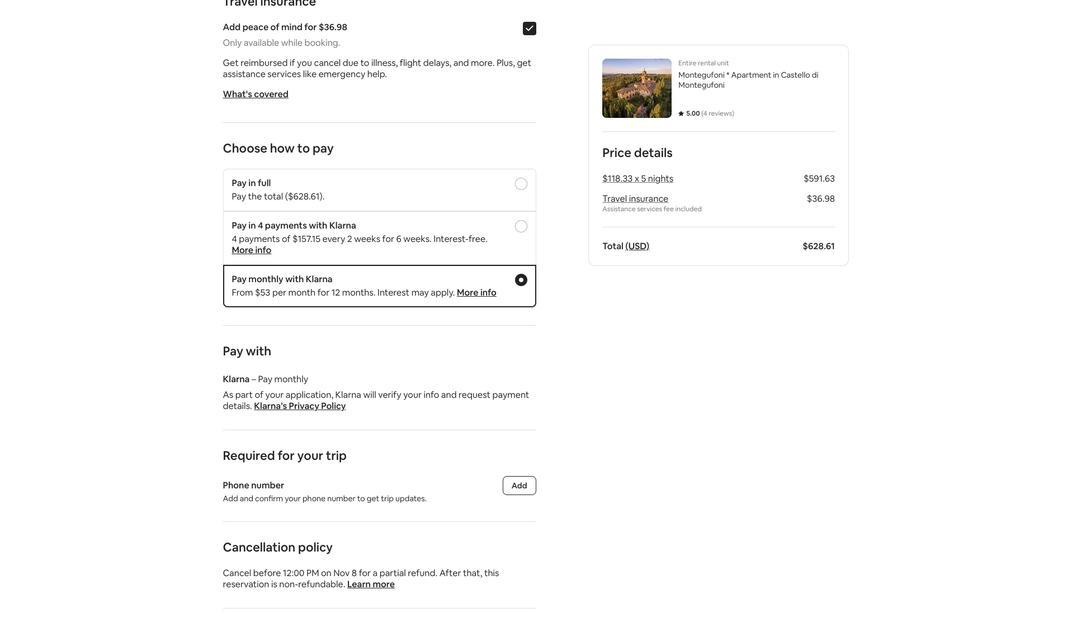 Task type: describe. For each thing, give the bounding box(es) containing it.
0 horizontal spatial 4
[[232, 233, 237, 245]]

your down klarna – pay monthly
[[265, 389, 284, 401]]

partial
[[380, 568, 406, 580]]

per
[[272, 287, 286, 299]]

included
[[675, 205, 702, 214]]

1 vertical spatial monthly
[[274, 374, 308, 385]]

rental
[[698, 59, 716, 68]]

($628.61).
[[285, 191, 325, 203]]

what's covered
[[223, 88, 289, 100]]

info inside pay monthly with klarna from $53 per month for 12 months. interest may apply. more info
[[481, 287, 497, 299]]

cancel before 12:00 pm on nov 8 for a partial refund. after that, this reservation is non-refundable.
[[223, 568, 499, 591]]

choose
[[223, 140, 267, 156]]

nov
[[334, 568, 350, 580]]

in for pay in 4 payments with klarna 4 payments of $157.15 every 2 weeks for 6 weeks. interest-free. more info
[[249, 220, 256, 232]]

apartment
[[731, 70, 771, 80]]

after
[[440, 568, 461, 580]]

help.
[[367, 68, 387, 80]]

reimbursed
[[241, 57, 288, 69]]

$53
[[255, 287, 270, 299]]

total (usd)
[[602, 241, 649, 252]]

months.
[[342, 287, 376, 299]]

0 vertical spatial payments
[[265, 220, 307, 232]]

klarna's
[[254, 401, 287, 412]]

delays,
[[423, 57, 452, 69]]

learn
[[347, 579, 371, 591]]

add button
[[503, 477, 536, 496]]

of inside pay in 4 payments with klarna 4 payments of $157.15 every 2 weeks for 6 weeks. interest-free. more info
[[282, 233, 291, 245]]

$36.98 inside add peace of mind for $36.98 only available while booking.
[[319, 21, 347, 33]]

cancel
[[314, 57, 341, 69]]

due
[[343, 57, 359, 69]]

unit
[[717, 59, 729, 68]]

your up phone number add and confirm your phone number to get trip updates.
[[297, 448, 323, 464]]

1 vertical spatial payments
[[239, 233, 280, 245]]

(usd) button
[[625, 241, 649, 252]]

travel insurance button
[[602, 193, 668, 205]]

confirm
[[255, 494, 283, 504]]

more inside pay monthly with klarna from $53 per month for 12 months. interest may apply. more info
[[457, 287, 479, 299]]

0 horizontal spatial with
[[246, 343, 271, 359]]

for inside pay monthly with klarna from $53 per month for 12 months. interest may apply. more info
[[318, 287, 330, 299]]

total
[[264, 191, 283, 203]]

1 horizontal spatial $36.98
[[807, 193, 835, 205]]

1 vertical spatial to
[[297, 140, 310, 156]]

)
[[732, 109, 734, 118]]

details
[[634, 145, 673, 161]]

more inside pay in 4 payments with klarna 4 payments of $157.15 every 2 weeks for 6 weeks. interest-free. more info
[[232, 244, 253, 256]]

weeks.
[[404, 233, 432, 245]]

as part of your application, klarna will verify your info and request payment details.
[[223, 389, 529, 412]]

phone
[[303, 494, 326, 504]]

5
[[641, 173, 646, 185]]

travel
[[602, 193, 627, 205]]

(usd)
[[625, 241, 649, 252]]

klarna inside pay in 4 payments with klarna 4 payments of $157.15 every 2 weeks for 6 weeks. interest-free. more info
[[329, 220, 356, 232]]

reviews
[[709, 109, 732, 118]]

full
[[258, 177, 271, 189]]

apply.
[[431, 287, 455, 299]]

mind
[[281, 21, 303, 33]]

$591.63
[[804, 173, 835, 185]]

verify
[[378, 389, 402, 401]]

add for add peace of mind for $36.98 only available while booking.
[[223, 21, 241, 33]]

in inside entire rental unit montegufoni * apartment in castello di montegufoni
[[773, 70, 779, 80]]

and for more.
[[454, 57, 469, 69]]

price details
[[602, 145, 673, 161]]

the
[[248, 191, 262, 203]]

illness,
[[371, 57, 398, 69]]

weeks
[[354, 233, 380, 245]]

with inside pay in 4 payments with klarna 4 payments of $157.15 every 2 weeks for 6 weeks. interest-free. more info
[[309, 220, 328, 232]]

privacy
[[289, 401, 319, 412]]

total
[[602, 241, 623, 252]]

cancellation policy
[[223, 540, 333, 556]]

pay for pay in full pay the total ($628.61).
[[232, 177, 247, 189]]

price
[[602, 145, 631, 161]]

more.
[[471, 57, 495, 69]]

–
[[252, 374, 256, 385]]

for right required
[[278, 448, 295, 464]]

assistance
[[602, 205, 636, 214]]

assistance
[[223, 68, 266, 80]]

pay in 4 payments with klarna 4 payments of $157.15 every 2 weeks for 6 weeks. interest-free. more info
[[232, 220, 488, 256]]

of for mind
[[271, 21, 279, 33]]

policy
[[321, 401, 346, 412]]

$628.61
[[803, 241, 835, 252]]

choose how to pay
[[223, 140, 334, 156]]

more
[[373, 579, 395, 591]]

on
[[321, 568, 332, 580]]

your inside phone number add and confirm your phone number to get trip updates.
[[285, 494, 301, 504]]

pay
[[313, 140, 334, 156]]

for inside pay in 4 payments with klarna 4 payments of $157.15 every 2 weeks for 6 weeks. interest-free. more info
[[382, 233, 394, 245]]

entire rental unit montegufoni * apartment in castello di montegufoni
[[679, 59, 818, 90]]

updates.
[[396, 494, 427, 504]]

details.
[[223, 401, 252, 412]]

5.00
[[686, 109, 700, 118]]



Task type: locate. For each thing, give the bounding box(es) containing it.
None radio
[[515, 274, 527, 286]]

for right mind
[[305, 21, 317, 33]]

flight
[[400, 57, 421, 69]]

for left 'a'
[[359, 568, 371, 580]]

get inside get reimbursed if you cancel due to illness, flight delays, and more. plus, get assistance services like emergency help.
[[517, 57, 531, 69]]

klarna up part
[[223, 374, 250, 385]]

reservation
[[223, 579, 269, 591]]

(
[[701, 109, 703, 118]]

pay with
[[223, 343, 271, 359]]

that,
[[463, 568, 482, 580]]

2 horizontal spatial 4
[[703, 109, 707, 118]]

to inside phone number add and confirm your phone number to get trip updates.
[[357, 494, 365, 504]]

and for request
[[441, 389, 457, 401]]

2 vertical spatial and
[[240, 494, 253, 504]]

from
[[232, 287, 253, 299]]

4 right 5.00
[[703, 109, 707, 118]]

and left request
[[441, 389, 457, 401]]

1 horizontal spatial number
[[327, 494, 356, 504]]

phone number add and confirm your phone number to get trip updates.
[[223, 480, 427, 504]]

info up $53
[[255, 244, 272, 256]]

2
[[347, 233, 352, 245]]

required for your trip
[[223, 448, 347, 464]]

and
[[454, 57, 469, 69], [441, 389, 457, 401], [240, 494, 253, 504]]

your
[[265, 389, 284, 401], [403, 389, 422, 401], [297, 448, 323, 464], [285, 494, 301, 504]]

non-
[[279, 579, 298, 591]]

12
[[332, 287, 340, 299]]

1 horizontal spatial 4
[[258, 220, 263, 232]]

1 vertical spatial of
[[282, 233, 291, 245]]

emergency
[[319, 68, 365, 80]]

1 vertical spatial add
[[512, 481, 527, 491]]

application,
[[286, 389, 333, 401]]

pay right the –
[[258, 374, 272, 385]]

with inside pay monthly with klarna from $53 per month for 12 months. interest may apply. more info
[[285, 274, 304, 285]]

more info button for pay in 4 payments with klarna 4 payments of $157.15 every 2 weeks for 6 weeks. interest-free. more info
[[232, 244, 272, 256]]

klarna up 12 at left top
[[306, 274, 333, 285]]

info inside as part of your application, klarna will verify your info and request payment details.
[[424, 389, 439, 401]]

1 vertical spatial 4
[[258, 220, 263, 232]]

free.
[[469, 233, 488, 245]]

di
[[812, 70, 818, 80]]

1 vertical spatial info
[[481, 287, 497, 299]]

get right plus,
[[517, 57, 531, 69]]

refundable.
[[298, 579, 345, 591]]

0 vertical spatial $36.98
[[319, 21, 347, 33]]

info inside pay in 4 payments with klarna 4 payments of $157.15 every 2 weeks for 6 weeks. interest-free. more info
[[255, 244, 272, 256]]

more up from
[[232, 244, 253, 256]]

add inside phone number add and confirm your phone number to get trip updates.
[[223, 494, 238, 504]]

services inside get reimbursed if you cancel due to illness, flight delays, and more. plus, get assistance services like emergency help.
[[268, 68, 301, 80]]

info right verify
[[424, 389, 439, 401]]

learn more
[[347, 579, 395, 591]]

1 vertical spatial number
[[327, 494, 356, 504]]

1 horizontal spatial trip
[[381, 494, 394, 504]]

6
[[396, 233, 402, 245]]

more right apply.
[[457, 287, 479, 299]]

more info button
[[232, 244, 272, 256], [457, 287, 497, 299]]

1 horizontal spatial with
[[285, 274, 304, 285]]

for inside cancel before 12:00 pm on nov 8 for a partial refund. after that, this reservation is non-refundable.
[[359, 568, 371, 580]]

interest
[[378, 287, 410, 299]]

0 horizontal spatial get
[[367, 494, 379, 504]]

and inside phone number add and confirm your phone number to get trip updates.
[[240, 494, 253, 504]]

$157.15
[[293, 233, 321, 245]]

refund.
[[408, 568, 438, 580]]

pay left full on the left top
[[232, 177, 247, 189]]

of left mind
[[271, 21, 279, 33]]

0 vertical spatial in
[[773, 70, 779, 80]]

$36.98 down $591.63
[[807, 193, 835, 205]]

get
[[517, 57, 531, 69], [367, 494, 379, 504]]

add peace of mind for $36.98 only available while booking.
[[223, 21, 347, 49]]

2 vertical spatial to
[[357, 494, 365, 504]]

1 vertical spatial services
[[637, 205, 662, 214]]

2 horizontal spatial of
[[282, 233, 291, 245]]

with up "$157.15"
[[309, 220, 328, 232]]

4 for in
[[258, 220, 263, 232]]

2 vertical spatial add
[[223, 494, 238, 504]]

your left phone
[[285, 494, 301, 504]]

pm
[[307, 568, 319, 580]]

4
[[703, 109, 707, 118], [258, 220, 263, 232], [232, 233, 237, 245]]

pay monthly with klarna from $53 per month for 12 months. interest may apply. more info
[[232, 274, 497, 299]]

monthly inside pay monthly with klarna from $53 per month for 12 months. interest may apply. more info
[[249, 274, 283, 285]]

get
[[223, 57, 239, 69]]

2 horizontal spatial with
[[309, 220, 328, 232]]

number right phone
[[327, 494, 356, 504]]

1 vertical spatial more info button
[[457, 287, 497, 299]]

1 horizontal spatial get
[[517, 57, 531, 69]]

to right phone
[[357, 494, 365, 504]]

how
[[270, 140, 295, 156]]

info right apply.
[[481, 287, 497, 299]]

in left full on the left top
[[249, 177, 256, 189]]

add inside add peace of mind for $36.98 only available while booking.
[[223, 21, 241, 33]]

0 horizontal spatial trip
[[326, 448, 347, 464]]

0 vertical spatial 4
[[703, 109, 707, 118]]

0 vertical spatial with
[[309, 220, 328, 232]]

0 vertical spatial more
[[232, 244, 253, 256]]

to inside get reimbursed if you cancel due to illness, flight delays, and more. plus, get assistance services like emergency help.
[[361, 57, 369, 69]]

*
[[726, 70, 730, 80]]

and down the 'phone'
[[240, 494, 253, 504]]

1 horizontal spatial more info button
[[457, 287, 497, 299]]

travel insurance
[[602, 193, 668, 205]]

plus,
[[497, 57, 515, 69]]

peace
[[243, 21, 269, 33]]

0 horizontal spatial more info button
[[232, 244, 272, 256]]

$118.33
[[602, 173, 633, 185]]

trip left "updates."
[[381, 494, 394, 504]]

1 horizontal spatial info
[[424, 389, 439, 401]]

part
[[235, 389, 253, 401]]

0 vertical spatial to
[[361, 57, 369, 69]]

with up month
[[285, 274, 304, 285]]

learn more button
[[347, 579, 395, 591]]

of right part
[[255, 389, 264, 401]]

with up the –
[[246, 343, 271, 359]]

if
[[290, 57, 295, 69]]

pay inside pay monthly with klarna from $53 per month for 12 months. interest may apply. more info
[[232, 274, 247, 285]]

a
[[373, 568, 378, 580]]

month
[[288, 287, 316, 299]]

2 vertical spatial of
[[255, 389, 264, 401]]

2 vertical spatial 4
[[232, 233, 237, 245]]

trip up phone number add and confirm your phone number to get trip updates.
[[326, 448, 347, 464]]

for left 6
[[382, 233, 394, 245]]

assistance services fee included
[[602, 205, 702, 214]]

pay inside pay in 4 payments with klarna 4 payments of $157.15 every 2 weeks for 6 weeks. interest-free. more info
[[232, 220, 247, 232]]

0 vertical spatial more info button
[[232, 244, 272, 256]]

cancellation
[[223, 540, 296, 556]]

0 horizontal spatial of
[[255, 389, 264, 401]]

more info button right apply.
[[457, 287, 497, 299]]

in left castello
[[773, 70, 779, 80]]

this
[[484, 568, 499, 580]]

in inside pay in 4 payments with klarna 4 payments of $157.15 every 2 weeks for 6 weeks. interest-free. more info
[[249, 220, 256, 232]]

x
[[635, 173, 639, 185]]

and inside as part of your application, klarna will verify your info and request payment details.
[[441, 389, 457, 401]]

klarna inside as part of your application, klarna will verify your info and request payment details.
[[335, 389, 361, 401]]

get left "updates."
[[367, 494, 379, 504]]

None radio
[[515, 178, 527, 190], [515, 220, 527, 233], [515, 178, 527, 190], [515, 220, 527, 233]]

klarna left will at the left
[[335, 389, 361, 401]]

payments down the
[[239, 233, 280, 245]]

to right due
[[361, 57, 369, 69]]

you
[[297, 57, 312, 69]]

as
[[223, 389, 233, 401]]

1 vertical spatial get
[[367, 494, 379, 504]]

of inside as part of your application, klarna will verify your info and request payment details.
[[255, 389, 264, 401]]

in
[[773, 70, 779, 80], [249, 177, 256, 189], [249, 220, 256, 232]]

add inside the add button
[[512, 481, 527, 491]]

1 horizontal spatial services
[[637, 205, 662, 214]]

like
[[303, 68, 317, 80]]

montegufoni
[[679, 70, 725, 80], [679, 80, 725, 90]]

every
[[322, 233, 345, 245]]

to left pay
[[297, 140, 310, 156]]

0 horizontal spatial services
[[268, 68, 301, 80]]

pay down pay in full pay the total ($628.61).
[[232, 220, 247, 232]]

pay for pay monthly with klarna from $53 per month for 12 months. interest may apply. more info
[[232, 274, 247, 285]]

number up confirm
[[251, 480, 284, 492]]

trip inside phone number add and confirm your phone number to get trip updates.
[[381, 494, 394, 504]]

while
[[281, 37, 303, 49]]

0 horizontal spatial info
[[255, 244, 272, 256]]

of
[[271, 21, 279, 33], [282, 233, 291, 245], [255, 389, 264, 401]]

of inside add peace of mind for $36.98 only available while booking.
[[271, 21, 279, 33]]

0 vertical spatial get
[[517, 57, 531, 69]]

$118.33 x 5 nights
[[602, 173, 673, 185]]

0 vertical spatial and
[[454, 57, 469, 69]]

0 horizontal spatial more
[[232, 244, 253, 256]]

monthly up $53
[[249, 274, 283, 285]]

booking.
[[305, 37, 340, 49]]

2 horizontal spatial info
[[481, 287, 497, 299]]

get inside phone number add and confirm your phone number to get trip updates.
[[367, 494, 379, 504]]

klarna inside pay monthly with klarna from $53 per month for 12 months. interest may apply. more info
[[306, 274, 333, 285]]

and inside get reimbursed if you cancel due to illness, flight delays, and more. plus, get assistance services like emergency help.
[[454, 57, 469, 69]]

0 vertical spatial monthly
[[249, 274, 283, 285]]

pay
[[232, 177, 247, 189], [232, 191, 246, 203], [232, 220, 247, 232], [232, 274, 247, 285], [223, 343, 243, 359], [258, 374, 272, 385]]

pay up klarna – pay monthly
[[223, 343, 243, 359]]

for
[[305, 21, 317, 33], [382, 233, 394, 245], [318, 287, 330, 299], [278, 448, 295, 464], [359, 568, 371, 580]]

more info button for pay monthly with klarna from $53 per month for 12 months. interest may apply. more info
[[457, 287, 497, 299]]

$118.33 x 5 nights button
[[602, 173, 673, 185]]

0 vertical spatial trip
[[326, 448, 347, 464]]

0 horizontal spatial number
[[251, 480, 284, 492]]

in inside pay in full pay the total ($628.61).
[[249, 177, 256, 189]]

request
[[459, 389, 491, 401]]

12:00
[[283, 568, 305, 580]]

pay up from
[[232, 274, 247, 285]]

get reimbursed if you cancel due to illness, flight delays, and more. plus, get assistance services like emergency help.
[[223, 57, 531, 80]]

with
[[309, 220, 328, 232], [285, 274, 304, 285], [246, 343, 271, 359]]

of for your
[[255, 389, 264, 401]]

services left like at the left of page
[[268, 68, 301, 80]]

0 horizontal spatial $36.98
[[319, 21, 347, 33]]

klarna's privacy policy link
[[254, 401, 346, 412]]

pay for pay with
[[223, 343, 243, 359]]

2 vertical spatial info
[[424, 389, 439, 401]]

pay left the
[[232, 191, 246, 203]]

add for add
[[512, 481, 527, 491]]

klarna up 2
[[329, 220, 356, 232]]

4 up from
[[232, 233, 237, 245]]

1 vertical spatial trip
[[381, 494, 394, 504]]

only
[[223, 37, 242, 49]]

0 vertical spatial of
[[271, 21, 279, 33]]

in for pay in full pay the total ($628.61).
[[249, 177, 256, 189]]

pay in full pay the total ($628.61).
[[232, 177, 325, 203]]

1 vertical spatial with
[[285, 274, 304, 285]]

$36.98 up the booking.
[[319, 21, 347, 33]]

more info button up from
[[232, 244, 272, 256]]

and left more.
[[454, 57, 469, 69]]

of left "$157.15"
[[282, 233, 291, 245]]

will
[[363, 389, 376, 401]]

1 vertical spatial more
[[457, 287, 479, 299]]

4 down the
[[258, 220, 263, 232]]

number
[[251, 480, 284, 492], [327, 494, 356, 504]]

0 vertical spatial info
[[255, 244, 272, 256]]

available
[[244, 37, 279, 49]]

0 vertical spatial add
[[223, 21, 241, 33]]

pay for pay in 4 payments with klarna 4 payments of $157.15 every 2 weeks for 6 weeks. interest-free. more info
[[232, 220, 247, 232]]

for inside add peace of mind for $36.98 only available while booking.
[[305, 21, 317, 33]]

your right verify
[[403, 389, 422, 401]]

in down the
[[249, 220, 256, 232]]

nights
[[648, 173, 673, 185]]

for left 12 at left top
[[318, 287, 330, 299]]

2 vertical spatial in
[[249, 220, 256, 232]]

1 montegufoni from the top
[[679, 70, 725, 80]]

monthly up application,
[[274, 374, 308, 385]]

before
[[253, 568, 281, 580]]

0 vertical spatial number
[[251, 480, 284, 492]]

1 vertical spatial in
[[249, 177, 256, 189]]

1 vertical spatial and
[[441, 389, 457, 401]]

payments up "$157.15"
[[265, 220, 307, 232]]

1 horizontal spatial more
[[457, 287, 479, 299]]

0 vertical spatial services
[[268, 68, 301, 80]]

castello
[[781, 70, 810, 80]]

2 montegufoni from the top
[[679, 80, 725, 90]]

what's covered button
[[223, 88, 289, 100]]

1 horizontal spatial of
[[271, 21, 279, 33]]

1 vertical spatial $36.98
[[807, 193, 835, 205]]

services left fee
[[637, 205, 662, 214]]

services
[[268, 68, 301, 80], [637, 205, 662, 214]]

4 for (
[[703, 109, 707, 118]]

2 vertical spatial with
[[246, 343, 271, 359]]

insurance
[[629, 193, 668, 205]]



Task type: vqa. For each thing, say whether or not it's contained in the screenshot.
topmost home
no



